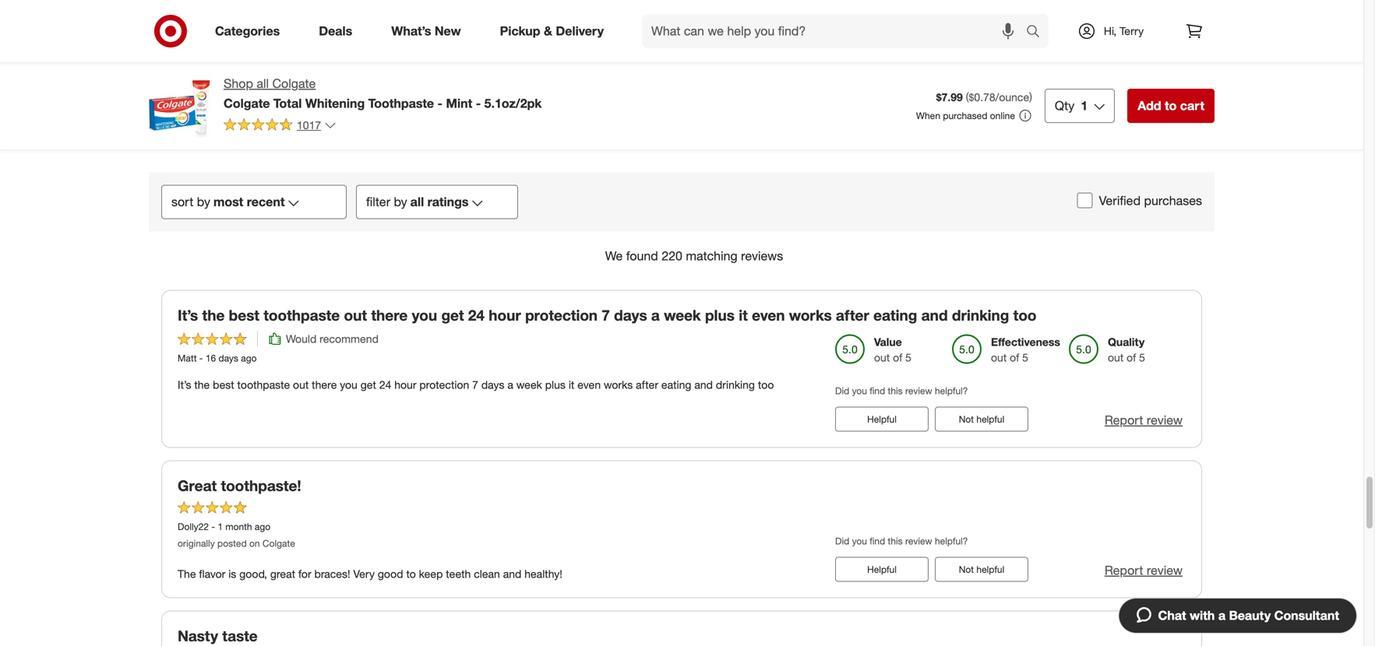 Task type: describe. For each thing, give the bounding box(es) containing it.
total
[[273, 96, 302, 111]]

purchased
[[943, 110, 987, 122]]

1 vertical spatial drinking
[[716, 378, 755, 392]]

would recommend
[[286, 332, 379, 346]]

2 report review button from the top
[[1105, 562, 1183, 580]]

is
[[228, 567, 236, 581]]

1 vertical spatial 7
[[472, 378, 478, 392]]

0 vertical spatial quality
[[779, 49, 816, 62]]

pickup & delivery link
[[487, 14, 623, 48]]

whitening
[[305, 96, 365, 111]]

add to cart
[[1138, 98, 1204, 113]]

matt - 16 days ago
[[178, 352, 257, 364]]

to inside add to cart button
[[1165, 98, 1177, 113]]

1 vertical spatial even
[[577, 378, 601, 392]]

ago for month
[[255, 521, 270, 533]]

would
[[286, 332, 317, 346]]

2 not helpful from the top
[[959, 564, 1004, 576]]

what's new link
[[378, 14, 480, 48]]

2 helpful? from the top
[[935, 535, 968, 547]]

hi, terry
[[1104, 24, 1144, 38]]

1 helpful from the top
[[976, 414, 1004, 425]]

this for 1st report review button from the bottom
[[888, 535, 903, 547]]

1 report review button from the top
[[1105, 412, 1183, 429]]

1 not helpful from the top
[[959, 414, 1004, 425]]

for
[[298, 567, 311, 581]]

1 it's the best toothpaste out there you get 24 hour protection 7 days a week plus it even works after eating and drinking too from the top
[[178, 307, 1037, 325]]

great
[[270, 567, 295, 581]]

1 horizontal spatial after
[[836, 307, 869, 325]]

did for helpful button corresponding to 1st report review button from the bottom
[[835, 535, 849, 547]]

matching
[[686, 249, 738, 264]]

1 horizontal spatial protection
[[525, 307, 598, 325]]

qty
[[1055, 98, 1075, 113]]

2 it's the best toothpaste out there you get 24 hour protection 7 days a week plus it even works after eating and drinking too from the top
[[178, 378, 774, 392]]

ratings
[[427, 195, 469, 210]]

pickup
[[500, 23, 540, 39]]

flavor
[[199, 567, 225, 581]]

0 vertical spatial get
[[441, 307, 464, 325]]

0 vertical spatial best
[[229, 307, 259, 325]]

dolly22
[[178, 521, 209, 533]]

posted
[[217, 538, 247, 549]]

when
[[916, 110, 940, 122]]

0 vertical spatial and
[[921, 307, 948, 325]]

terry
[[1120, 24, 1144, 38]]

0 vertical spatial colgate
[[272, 76, 316, 91]]

month
[[225, 521, 252, 533]]

great
[[178, 477, 217, 495]]

nasty taste
[[178, 627, 258, 645]]

1 not from the top
[[959, 414, 974, 425]]

0 horizontal spatial works
[[604, 378, 633, 392]]

1 horizontal spatial too
[[1013, 307, 1037, 325]]

shop
[[224, 76, 253, 91]]

0 horizontal spatial effectiveness
[[662, 49, 731, 62]]

chat with a beauty consultant button
[[1118, 598, 1357, 634]]

taste
[[222, 627, 258, 645]]

clean
[[474, 567, 500, 581]]

0 horizontal spatial and
[[503, 567, 521, 581]]

/ounce
[[995, 90, 1029, 104]]

1 vertical spatial eating
[[661, 378, 691, 392]]

good,
[[239, 567, 267, 581]]

find for helpful button corresponding to 1st report review button from the bottom
[[870, 535, 885, 547]]

helpful for helpful button corresponding to 1st report review button from the bottom
[[867, 564, 897, 576]]

search button
[[1019, 14, 1056, 51]]

we found 220 matching reviews
[[605, 249, 783, 264]]

pickup & delivery
[[500, 23, 604, 39]]

beauty
[[1229, 608, 1271, 624]]

0 horizontal spatial protection
[[419, 378, 469, 392]]

with
[[1190, 608, 1215, 624]]

1 horizontal spatial 1
[[1081, 98, 1088, 113]]

$7.99 ( $0.78 /ounce )
[[936, 90, 1032, 104]]

categories
[[215, 23, 280, 39]]

2 it's from the top
[[178, 378, 191, 392]]

deals
[[319, 23, 352, 39]]

what's new
[[391, 23, 461, 39]]

consultant
[[1274, 608, 1339, 624]]

we
[[605, 249, 623, 264]]

nasty
[[178, 627, 218, 645]]

all inside shop all colgate colgate total whitening toothpaste - mint - 5.1oz/2pk
[[257, 76, 269, 91]]

mint
[[446, 96, 472, 111]]

0 vertical spatial week
[[664, 307, 701, 325]]

reviews
[[741, 249, 783, 264]]

2 vertical spatial days
[[481, 378, 504, 392]]

Verified purchases checkbox
[[1077, 193, 1093, 209]]

1 horizontal spatial effectiveness
[[991, 335, 1060, 349]]

add to cart button
[[1127, 89, 1215, 123]]

helpful button for 1st report review button from the bottom
[[835, 557, 929, 582]]

find for first report review button from the top's helpful button
[[870, 385, 885, 397]]

0 horizontal spatial too
[[758, 378, 774, 392]]

1 inside dolly22 - 1 month ago originally posted on colgate
[[218, 521, 223, 533]]

0 horizontal spatial after
[[636, 378, 658, 392]]

1 report review from the top
[[1105, 413, 1183, 428]]

delivery
[[556, 23, 604, 39]]

1 horizontal spatial a
[[651, 307, 660, 325]]

0 horizontal spatial a
[[507, 378, 513, 392]]

verified purchases
[[1099, 193, 1202, 208]]

5.1oz/2pk
[[484, 96, 542, 111]]

filter
[[366, 195, 390, 210]]

search
[[1019, 25, 1056, 40]]

keep
[[419, 567, 443, 581]]

recent
[[247, 195, 285, 210]]

by for sort by
[[197, 195, 210, 210]]

add
[[1138, 98, 1161, 113]]

0 vertical spatial the
[[202, 307, 225, 325]]

0 vertical spatial hour
[[489, 307, 521, 325]]

1 horizontal spatial and
[[694, 378, 713, 392]]

0 horizontal spatial 24
[[379, 378, 391, 392]]

image of colgate total whitening toothpaste - mint - 5.1oz/2pk image
[[149, 75, 211, 137]]

&
[[544, 23, 552, 39]]

1 vertical spatial best
[[213, 378, 234, 392]]

hi,
[[1104, 24, 1117, 38]]

matt
[[178, 352, 197, 364]]

1 vertical spatial colgate
[[224, 96, 270, 111]]

(
[[966, 90, 969, 104]]

220
[[662, 249, 682, 264]]

2 did you find this review helpful? from the top
[[835, 535, 968, 547]]

recommend
[[320, 332, 379, 346]]

0 vertical spatial it
[[739, 307, 748, 325]]

1 vertical spatial value
[[874, 335, 902, 349]]

0 vertical spatial value out of 5
[[545, 49, 583, 78]]

most
[[213, 195, 243, 210]]

1 horizontal spatial effectiveness out of 5
[[991, 335, 1060, 364]]

1 vertical spatial hour
[[394, 378, 416, 392]]

1017 link
[[224, 118, 337, 135]]

1 horizontal spatial drinking
[[952, 307, 1009, 325]]

0 horizontal spatial quality out of 5
[[779, 49, 816, 78]]

categories link
[[202, 14, 299, 48]]

did for first report review button from the top's helpful button
[[835, 385, 849, 397]]

toothpaste
[[368, 96, 434, 111]]

0 horizontal spatial it
[[569, 378, 574, 392]]

chat
[[1158, 608, 1186, 624]]

1 horizontal spatial eating
[[873, 307, 917, 325]]

helpful button for first report review button from the top
[[835, 407, 929, 432]]

great toothpaste!
[[178, 477, 301, 495]]

1 horizontal spatial quality out of 5
[[1108, 335, 1145, 364]]

dolly22 - 1 month ago originally posted on colgate
[[178, 521, 295, 549]]



Task type: vqa. For each thing, say whether or not it's contained in the screenshot.
Spafinder Wellness $50 (Email Delivery)'s gift
no



Task type: locate. For each thing, give the bounding box(es) containing it.
ago
[[241, 352, 257, 364], [255, 521, 270, 533]]

it's up matt
[[178, 307, 198, 325]]

1 did you find this review helpful? from the top
[[835, 385, 968, 397]]

2 horizontal spatial and
[[921, 307, 948, 325]]

0 vertical spatial 7
[[602, 307, 610, 325]]

1 vertical spatial too
[[758, 378, 774, 392]]

1 vertical spatial plus
[[545, 378, 566, 392]]

What can we help you find? suggestions appear below search field
[[642, 14, 1030, 48]]

report for first report review button from the top
[[1105, 413, 1143, 428]]

1 horizontal spatial value out of 5
[[874, 335, 911, 364]]

0 horizontal spatial effectiveness out of 5
[[662, 49, 731, 78]]

all left the ratings
[[410, 195, 424, 210]]

1 helpful? from the top
[[935, 385, 968, 397]]

2 report from the top
[[1105, 563, 1143, 578]]

ago up on
[[255, 521, 270, 533]]

to left keep
[[406, 567, 416, 581]]

colgate inside dolly22 - 1 month ago originally posted on colgate
[[262, 538, 295, 549]]

0 vertical spatial report
[[1105, 413, 1143, 428]]

0 vertical spatial there
[[371, 307, 408, 325]]

online
[[990, 110, 1015, 122]]

sort by most recent
[[171, 195, 285, 210]]

helpful
[[867, 414, 897, 425], [867, 564, 897, 576]]

review
[[905, 385, 932, 397], [1147, 413, 1183, 428], [905, 535, 932, 547], [1147, 563, 1183, 578]]

1 vertical spatial week
[[516, 378, 542, 392]]

the
[[178, 567, 196, 581]]

verified
[[1099, 193, 1141, 208]]

1 helpful from the top
[[867, 414, 897, 425]]

0 vertical spatial after
[[836, 307, 869, 325]]

a
[[651, 307, 660, 325], [507, 378, 513, 392], [1218, 608, 1225, 624]]

there up recommend
[[371, 307, 408, 325]]

1 vertical spatial the
[[194, 378, 210, 392]]

1 vertical spatial there
[[312, 378, 337, 392]]

by right "filter"
[[394, 195, 407, 210]]

the down 16
[[194, 378, 210, 392]]

even
[[752, 307, 785, 325], [577, 378, 601, 392]]

- right dolly22
[[211, 521, 215, 533]]

0 vertical spatial 1
[[1081, 98, 1088, 113]]

2 find from the top
[[870, 535, 885, 547]]

it's down matt
[[178, 378, 191, 392]]

0 vertical spatial drinking
[[952, 307, 1009, 325]]

1 vertical spatial to
[[406, 567, 416, 581]]

1 horizontal spatial there
[[371, 307, 408, 325]]

)
[[1029, 90, 1032, 104]]

of
[[564, 64, 574, 78], [681, 64, 690, 78], [798, 64, 807, 78], [893, 351, 902, 364], [1010, 351, 1019, 364], [1127, 351, 1136, 364]]

get
[[441, 307, 464, 325], [360, 378, 376, 392]]

- inside dolly22 - 1 month ago originally posted on colgate
[[211, 521, 215, 533]]

7
[[602, 307, 610, 325], [472, 378, 478, 392]]

good
[[378, 567, 403, 581]]

1 did from the top
[[835, 385, 849, 397]]

2 did from the top
[[835, 535, 849, 547]]

not helpful button for helpful button corresponding to 1st report review button from the bottom
[[935, 557, 1028, 582]]

0 horizontal spatial there
[[312, 378, 337, 392]]

healthy!
[[524, 567, 562, 581]]

1 vertical spatial after
[[636, 378, 658, 392]]

report
[[1105, 413, 1143, 428], [1105, 563, 1143, 578]]

1 left month
[[218, 521, 223, 533]]

the flavor is good, great for braces! very good to keep teeth clean and healthy!
[[178, 567, 562, 581]]

1 vertical spatial a
[[507, 378, 513, 392]]

1 vertical spatial get
[[360, 378, 376, 392]]

found
[[626, 249, 658, 264]]

effectiveness out of 5
[[662, 49, 731, 78], [991, 335, 1060, 364]]

colgate right on
[[262, 538, 295, 549]]

the up 16
[[202, 307, 225, 325]]

1 vertical spatial protection
[[419, 378, 469, 392]]

deals link
[[306, 14, 372, 48]]

2 not from the top
[[959, 564, 974, 576]]

2 not helpful button from the top
[[935, 557, 1028, 582]]

1 horizontal spatial 7
[[602, 307, 610, 325]]

1 vertical spatial all
[[410, 195, 424, 210]]

0 vertical spatial works
[[789, 307, 832, 325]]

1 horizontal spatial all
[[410, 195, 424, 210]]

1 vertical spatial not helpful button
[[935, 557, 1028, 582]]

sort
[[171, 195, 193, 210]]

0 vertical spatial effectiveness out of 5
[[662, 49, 731, 78]]

1 vertical spatial it
[[569, 378, 574, 392]]

this for first report review button from the top
[[888, 385, 903, 397]]

ago for days
[[241, 352, 257, 364]]

there down would recommend
[[312, 378, 337, 392]]

1 vertical spatial effectiveness out of 5
[[991, 335, 1060, 364]]

colgate up total
[[272, 76, 316, 91]]

after
[[836, 307, 869, 325], [636, 378, 658, 392]]

24
[[468, 307, 485, 325], [379, 378, 391, 392]]

1 this from the top
[[888, 385, 903, 397]]

0 vertical spatial toothpaste
[[264, 307, 340, 325]]

new
[[435, 23, 461, 39]]

1 horizontal spatial it
[[739, 307, 748, 325]]

$7.99
[[936, 90, 963, 104]]

0 vertical spatial days
[[614, 307, 647, 325]]

teeth
[[446, 567, 471, 581]]

very
[[353, 567, 375, 581]]

0 vertical spatial eating
[[873, 307, 917, 325]]

all right shop
[[257, 76, 269, 91]]

1 horizontal spatial works
[[789, 307, 832, 325]]

0 horizontal spatial week
[[516, 378, 542, 392]]

16
[[206, 352, 216, 364]]

2 report review from the top
[[1105, 563, 1183, 578]]

1 report from the top
[[1105, 413, 1143, 428]]

2 helpful button from the top
[[835, 557, 929, 582]]

0 vertical spatial helpful?
[[935, 385, 968, 397]]

qty 1
[[1055, 98, 1088, 113]]

effectiveness
[[662, 49, 731, 62], [991, 335, 1060, 349]]

1 horizontal spatial by
[[394, 195, 407, 210]]

colgate down shop
[[224, 96, 270, 111]]

and
[[921, 307, 948, 325], [694, 378, 713, 392], [503, 567, 521, 581]]

best up the matt - 16 days ago
[[229, 307, 259, 325]]

1 vertical spatial 1
[[218, 521, 223, 533]]

purchases
[[1144, 193, 1202, 208]]

chat with a beauty consultant
[[1158, 608, 1339, 624]]

shop all colgate colgate total whitening toothpaste - mint - 5.1oz/2pk
[[224, 76, 542, 111]]

1 horizontal spatial hour
[[489, 307, 521, 325]]

the
[[202, 307, 225, 325], [194, 378, 210, 392]]

0 vertical spatial it's
[[178, 307, 198, 325]]

0 vertical spatial helpful
[[867, 414, 897, 425]]

0 horizontal spatial quality
[[779, 49, 816, 62]]

best down the matt - 16 days ago
[[213, 378, 234, 392]]

0 vertical spatial effectiveness
[[662, 49, 731, 62]]

2 this from the top
[[888, 535, 903, 547]]

1 horizontal spatial to
[[1165, 98, 1177, 113]]

1 helpful button from the top
[[835, 407, 929, 432]]

0 horizontal spatial plus
[[545, 378, 566, 392]]

1 vertical spatial helpful button
[[835, 557, 929, 582]]

braces!
[[314, 567, 350, 581]]

0 vertical spatial plus
[[705, 307, 735, 325]]

1 vertical spatial days
[[219, 352, 238, 364]]

0 horizontal spatial days
[[219, 352, 238, 364]]

quality
[[779, 49, 816, 62], [1108, 335, 1145, 349]]

0 vertical spatial a
[[651, 307, 660, 325]]

originally
[[178, 538, 215, 549]]

filter by all ratings
[[366, 195, 469, 210]]

0 horizontal spatial to
[[406, 567, 416, 581]]

1 horizontal spatial value
[[874, 335, 902, 349]]

0 vertical spatial protection
[[525, 307, 598, 325]]

0 vertical spatial helpful
[[976, 414, 1004, 425]]

you
[[412, 307, 437, 325], [340, 378, 357, 392], [852, 385, 867, 397], [852, 535, 867, 547]]

0 horizontal spatial by
[[197, 195, 210, 210]]

0 vertical spatial to
[[1165, 98, 1177, 113]]

1 not helpful button from the top
[[935, 407, 1028, 432]]

when purchased online
[[916, 110, 1015, 122]]

1 vertical spatial report review button
[[1105, 562, 1183, 580]]

eating
[[873, 307, 917, 325], [661, 378, 691, 392]]

it's
[[178, 307, 198, 325], [178, 378, 191, 392]]

1 vertical spatial toothpaste
[[237, 378, 290, 392]]

1 horizontal spatial even
[[752, 307, 785, 325]]

0 horizontal spatial value out of 5
[[545, 49, 583, 78]]

helpful for first report review button from the top's helpful button
[[867, 414, 897, 425]]

- left mint
[[437, 96, 443, 111]]

report review button
[[1105, 412, 1183, 429], [1105, 562, 1183, 580]]

cart
[[1180, 98, 1204, 113]]

$0.78
[[969, 90, 995, 104]]

2 helpful from the top
[[867, 564, 897, 576]]

0 horizontal spatial all
[[257, 76, 269, 91]]

1 right the qty
[[1081, 98, 1088, 113]]

helpful?
[[935, 385, 968, 397], [935, 535, 968, 547]]

1 vertical spatial helpful
[[976, 564, 1004, 576]]

toothpaste down the matt - 16 days ago
[[237, 378, 290, 392]]

toothpaste!
[[221, 477, 301, 495]]

0 horizontal spatial eating
[[661, 378, 691, 392]]

out
[[545, 64, 561, 78], [662, 64, 678, 78], [779, 64, 795, 78], [344, 307, 367, 325], [874, 351, 890, 364], [991, 351, 1007, 364], [1108, 351, 1124, 364], [293, 378, 309, 392]]

1 vertical spatial helpful?
[[935, 535, 968, 547]]

1 vertical spatial helpful
[[867, 564, 897, 576]]

0 vertical spatial report review button
[[1105, 412, 1183, 429]]

not helpful button for first report review button from the top's helpful button
[[935, 407, 1028, 432]]

week
[[664, 307, 701, 325], [516, 378, 542, 392]]

2 helpful from the top
[[976, 564, 1004, 576]]

1017
[[297, 118, 321, 132]]

1 horizontal spatial get
[[441, 307, 464, 325]]

1 horizontal spatial 24
[[468, 307, 485, 325]]

- left 16
[[199, 352, 203, 364]]

value out of 5
[[545, 49, 583, 78], [874, 335, 911, 364]]

by for filter by
[[394, 195, 407, 210]]

helpful
[[976, 414, 1004, 425], [976, 564, 1004, 576]]

1 vertical spatial value out of 5
[[874, 335, 911, 364]]

ago inside dolly22 - 1 month ago originally posted on colgate
[[255, 521, 270, 533]]

1 horizontal spatial plus
[[705, 307, 735, 325]]

- right mint
[[476, 96, 481, 111]]

what's
[[391, 23, 431, 39]]

toothpaste up would
[[264, 307, 340, 325]]

1 vertical spatial it's
[[178, 378, 191, 392]]

by right sort
[[197, 195, 210, 210]]

to
[[1165, 98, 1177, 113], [406, 567, 416, 581]]

helpful button
[[835, 407, 929, 432], [835, 557, 929, 582]]

find
[[870, 385, 885, 397], [870, 535, 885, 547]]

1 vertical spatial ago
[[255, 521, 270, 533]]

1
[[1081, 98, 1088, 113], [218, 521, 223, 533]]

there
[[371, 307, 408, 325], [312, 378, 337, 392]]

on
[[249, 538, 260, 549]]

ago right 16
[[241, 352, 257, 364]]

0 vertical spatial value
[[545, 49, 573, 62]]

report for 1st report review button from the bottom
[[1105, 563, 1143, 578]]

0 vertical spatial 24
[[468, 307, 485, 325]]

1 by from the left
[[197, 195, 210, 210]]

plus
[[705, 307, 735, 325], [545, 378, 566, 392]]

0 horizontal spatial value
[[545, 49, 573, 62]]

a inside button
[[1218, 608, 1225, 624]]

0 vertical spatial ago
[[241, 352, 257, 364]]

1 vertical spatial did you find this review helpful?
[[835, 535, 968, 547]]

1 vertical spatial report
[[1105, 563, 1143, 578]]

1 find from the top
[[870, 385, 885, 397]]

to right add
[[1165, 98, 1177, 113]]

2 by from the left
[[394, 195, 407, 210]]

0 vertical spatial all
[[257, 76, 269, 91]]

0 horizontal spatial 7
[[472, 378, 478, 392]]

1 it's from the top
[[178, 307, 198, 325]]

1 horizontal spatial quality
[[1108, 335, 1145, 349]]

0 vertical spatial not
[[959, 414, 974, 425]]



